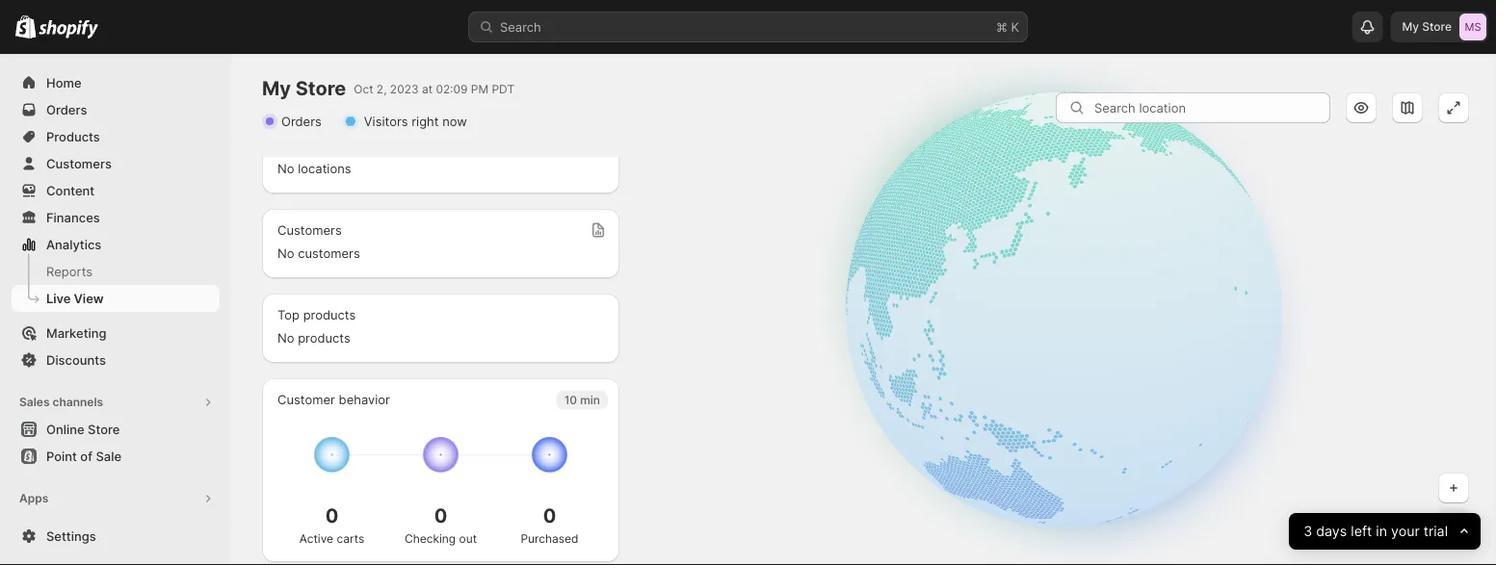 Task type: describe. For each thing, give the bounding box(es) containing it.
apps
[[74, 518, 103, 533]]

⌘ k
[[996, 19, 1019, 34]]

2023
[[390, 82, 419, 96]]

marketing link
[[12, 320, 220, 347]]

customer
[[277, 392, 335, 407]]

pm
[[471, 82, 489, 96]]

0 horizontal spatial customers
[[46, 156, 112, 171]]

pdt
[[492, 82, 515, 96]]

0 active carts
[[299, 504, 365, 546]]

⌘
[[996, 19, 1008, 34]]

10
[[564, 393, 577, 407]]

1 vertical spatial products
[[298, 330, 350, 345]]

oct
[[354, 82, 373, 96]]

02:09
[[436, 82, 468, 96]]

content
[[46, 183, 95, 198]]

analytics
[[46, 237, 101, 252]]

no for no locations
[[277, 161, 294, 176]]

visitors
[[364, 114, 408, 129]]

online
[[46, 422, 84, 437]]

add
[[46, 518, 71, 533]]

no inside top products no products
[[277, 330, 294, 345]]

top
[[277, 307, 300, 322]]

discounts
[[46, 353, 106, 368]]

1 horizontal spatial customers
[[277, 223, 342, 238]]

visitors right now
[[364, 114, 467, 129]]

online store
[[46, 422, 120, 437]]

no for no customers
[[277, 246, 294, 261]]

marketing
[[46, 326, 106, 341]]

0 purchased
[[521, 504, 579, 546]]

products
[[46, 129, 100, 144]]

purchased
[[521, 532, 579, 546]]

sale
[[96, 449, 121, 464]]

settings
[[46, 529, 96, 544]]

my
[[262, 77, 291, 100]]

reports
[[46, 264, 93, 279]]

top products no products
[[277, 307, 356, 345]]

no locations
[[277, 161, 351, 176]]

10 min
[[564, 393, 600, 407]]

live view
[[46, 291, 104, 306]]

discounts link
[[12, 347, 220, 374]]

sales
[[19, 396, 50, 410]]

0 checking out
[[405, 504, 477, 546]]

1 horizontal spatial orders
[[281, 114, 322, 129]]

finances link
[[12, 204, 220, 231]]

home
[[46, 75, 82, 90]]



Task type: vqa. For each thing, say whether or not it's contained in the screenshot.
Add apps Button
yes



Task type: locate. For each thing, give the bounding box(es) containing it.
1 no from the top
[[277, 161, 294, 176]]

no customers
[[277, 246, 360, 261]]

0 up purchased
[[543, 504, 556, 528]]

products right the top
[[303, 307, 356, 322]]

sales channels
[[19, 396, 103, 410]]

0 up active
[[325, 504, 339, 528]]

no left locations
[[277, 161, 294, 176]]

min
[[580, 393, 600, 407]]

0
[[325, 504, 339, 528], [434, 504, 447, 528], [543, 504, 556, 528]]

out
[[459, 532, 477, 546]]

2 0 from the left
[[434, 504, 447, 528]]

point of sale button
[[0, 443, 231, 470]]

0 vertical spatial customers
[[46, 156, 112, 171]]

reports link
[[12, 258, 220, 285]]

0 horizontal spatial store
[[88, 422, 120, 437]]

now
[[442, 114, 467, 129]]

0 inside 0 active carts
[[325, 504, 339, 528]]

sales channels button
[[12, 389, 220, 416]]

1 vertical spatial customers
[[277, 223, 342, 238]]

2 horizontal spatial 0
[[543, 504, 556, 528]]

k
[[1011, 19, 1019, 34]]

at
[[422, 82, 433, 96]]

channels
[[52, 396, 103, 410]]

content link
[[12, 177, 220, 204]]

no down the top
[[277, 330, 294, 345]]

orders down my
[[281, 114, 322, 129]]

0 for 0 checking out
[[434, 504, 447, 528]]

2 vertical spatial no
[[277, 330, 294, 345]]

customers down products
[[46, 156, 112, 171]]

products down the top
[[298, 330, 350, 345]]

store for my
[[295, 77, 346, 100]]

behavior
[[339, 392, 390, 407]]

0 for 0 active carts
[[325, 504, 339, 528]]

locations
[[298, 161, 351, 176]]

shopify image
[[15, 15, 36, 38]]

store for online
[[88, 422, 120, 437]]

apps
[[19, 492, 48, 506]]

0 horizontal spatial 0
[[325, 504, 339, 528]]

0 horizontal spatial orders
[[46, 102, 87, 117]]

store up sale
[[88, 422, 120, 437]]

0 vertical spatial no
[[277, 161, 294, 176]]

customers link
[[12, 150, 220, 177]]

of
[[80, 449, 92, 464]]

add apps button
[[12, 513, 220, 540]]

1 0 from the left
[[325, 504, 339, 528]]

analytics link
[[12, 231, 220, 258]]

no left customers
[[277, 246, 294, 261]]

3 0 from the left
[[543, 504, 556, 528]]

0 vertical spatial products
[[303, 307, 356, 322]]

online store link
[[12, 416, 220, 443]]

customers up no customers
[[277, 223, 342, 238]]

orders
[[46, 102, 87, 117], [281, 114, 322, 129]]

2,
[[377, 82, 387, 96]]

checking
[[405, 532, 456, 546]]

1 vertical spatial store
[[88, 422, 120, 437]]

2 no from the top
[[277, 246, 294, 261]]

apps button
[[12, 486, 220, 513]]

shopify image
[[39, 20, 99, 39]]

finances
[[46, 210, 100, 225]]

live
[[46, 291, 71, 306]]

store inside button
[[88, 422, 120, 437]]

1 vertical spatial no
[[277, 246, 294, 261]]

add apps
[[46, 518, 103, 533]]

point of sale
[[46, 449, 121, 464]]

online store button
[[0, 416, 231, 443]]

1 horizontal spatial store
[[295, 77, 346, 100]]

3 no from the top
[[277, 330, 294, 345]]

0 vertical spatial store
[[295, 77, 346, 100]]

live view link
[[12, 285, 220, 312]]

no
[[277, 161, 294, 176], [277, 246, 294, 261], [277, 330, 294, 345]]

0 for 0 purchased
[[543, 504, 556, 528]]

products link
[[12, 123, 220, 150]]

carts
[[337, 532, 365, 546]]

store
[[295, 77, 346, 100], [88, 422, 120, 437]]

search
[[500, 19, 541, 34]]

settings link
[[12, 523, 220, 550]]

view
[[74, 291, 104, 306]]

0 inside the 0 checking out
[[434, 504, 447, 528]]

active
[[299, 532, 333, 546]]

orders link
[[12, 96, 220, 123]]

customer behavior
[[277, 392, 390, 407]]

store left the oct
[[295, 77, 346, 100]]

my store oct 2, 2023 at 02:09 pm pdt
[[262, 77, 515, 100]]

0 inside 0 purchased
[[543, 504, 556, 528]]

customers
[[46, 156, 112, 171], [277, 223, 342, 238]]

right
[[412, 114, 439, 129]]

home link
[[12, 69, 220, 96]]

point of sale link
[[12, 443, 220, 470]]

0 up checking
[[434, 504, 447, 528]]

products
[[303, 307, 356, 322], [298, 330, 350, 345]]

customers
[[298, 246, 360, 261]]

1 horizontal spatial 0
[[434, 504, 447, 528]]

orders down home at top
[[46, 102, 87, 117]]

point
[[46, 449, 77, 464]]



